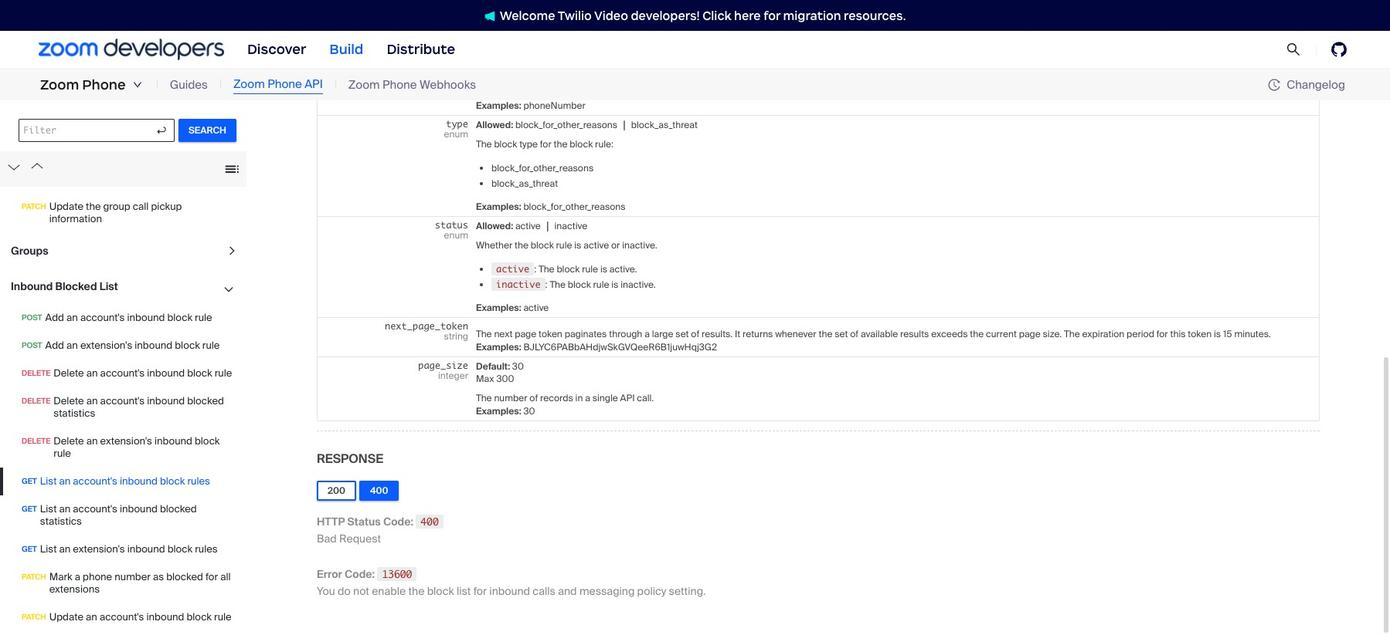 Task type: describe. For each thing, give the bounding box(es) containing it.
bad
[[317, 532, 337, 546]]

not
[[353, 585, 369, 599]]

zoom phone webhooks link
[[348, 76, 476, 94]]

zoom developer logo image
[[39, 39, 224, 60]]

for inside the error code: 13600 you do not enable the block list for inbound calls and messaging policy setting.
[[473, 585, 487, 599]]

history image
[[1268, 79, 1281, 91]]

400 button
[[359, 481, 399, 501]]

api
[[305, 77, 323, 92]]

do
[[338, 585, 351, 599]]

messaging
[[579, 585, 635, 599]]

changelog link
[[1268, 77, 1345, 92]]

guides
[[170, 77, 208, 93]]

twilio
[[558, 8, 592, 23]]

calls
[[533, 585, 556, 599]]

click
[[703, 8, 731, 23]]

history image
[[1268, 79, 1287, 91]]

1 horizontal spatial for
[[764, 8, 780, 23]]

resources.
[[844, 8, 906, 23]]

the
[[408, 585, 425, 599]]

guides link
[[170, 76, 208, 94]]

zoom for zoom phone
[[40, 77, 79, 94]]

error
[[317, 568, 342, 582]]

code: inside the http status code: 400 bad request
[[383, 515, 413, 529]]

error code: 13600 you do not enable the block list for inbound calls and messaging policy setting.
[[317, 568, 706, 599]]

http
[[317, 515, 345, 529]]



Task type: locate. For each thing, give the bounding box(es) containing it.
1 phone from the left
[[82, 77, 126, 94]]

github image
[[1331, 42, 1347, 57], [1331, 42, 1347, 57]]

zoom
[[40, 77, 79, 94], [233, 77, 265, 92], [348, 77, 380, 93]]

1 vertical spatial 400
[[421, 516, 439, 528]]

1 horizontal spatial code:
[[383, 515, 413, 529]]

0 vertical spatial for
[[764, 8, 780, 23]]

zoom for zoom phone webhooks
[[348, 77, 380, 93]]

phone left api
[[268, 77, 302, 92]]

down image
[[133, 80, 142, 90]]

400
[[370, 485, 388, 497], [421, 516, 439, 528]]

2 horizontal spatial phone
[[383, 77, 417, 93]]

request
[[339, 532, 381, 546]]

400 right status
[[421, 516, 439, 528]]

phone left down image
[[82, 77, 126, 94]]

welcome
[[500, 8, 555, 23]]

developers!
[[631, 8, 700, 23]]

policy
[[637, 585, 666, 599]]

2 phone from the left
[[268, 77, 302, 92]]

block
[[427, 585, 454, 599]]

400 up status
[[370, 485, 388, 497]]

0 horizontal spatial phone
[[82, 77, 126, 94]]

changelog
[[1287, 77, 1345, 92]]

code: up not
[[345, 568, 375, 582]]

for right here
[[764, 8, 780, 23]]

13600
[[382, 569, 412, 581]]

welcome twilio video developers! click here for migration resources.
[[500, 8, 906, 23]]

http status code: 400 bad request
[[317, 515, 439, 546]]

response
[[317, 451, 383, 467]]

zoom phone webhooks
[[348, 77, 476, 93]]

phone for zoom phone
[[82, 77, 126, 94]]

you
[[317, 585, 335, 599]]

search image
[[1287, 42, 1301, 57], [1287, 42, 1301, 57]]

1 vertical spatial code:
[[345, 568, 375, 582]]

zoom phone
[[40, 77, 126, 94]]

phone for zoom phone api
[[268, 77, 302, 92]]

200
[[328, 485, 345, 497]]

webhooks
[[420, 77, 476, 93]]

inbound
[[489, 585, 530, 599]]

welcome twilio video developers! click here for migration resources. link
[[469, 7, 921, 24]]

migration
[[783, 8, 841, 23]]

for right list on the left of page
[[473, 585, 487, 599]]

200 button
[[317, 481, 356, 501]]

1 zoom from the left
[[40, 77, 79, 94]]

for
[[764, 8, 780, 23], [473, 585, 487, 599]]

0 horizontal spatial code:
[[345, 568, 375, 582]]

0 horizontal spatial for
[[473, 585, 487, 599]]

0 vertical spatial code:
[[383, 515, 413, 529]]

400 inside the http status code: 400 bad request
[[421, 516, 439, 528]]

zoom phone api link
[[233, 76, 323, 94]]

code: inside the error code: 13600 you do not enable the block list for inbound calls and messaging policy setting.
[[345, 568, 375, 582]]

video
[[594, 8, 628, 23]]

list
[[457, 585, 471, 599]]

and
[[558, 585, 577, 599]]

1 vertical spatial for
[[473, 585, 487, 599]]

enable
[[372, 585, 406, 599]]

phone for zoom phone webhooks
[[383, 77, 417, 93]]

zoom phone api
[[233, 77, 323, 92]]

0 horizontal spatial zoom
[[40, 77, 79, 94]]

400 inside button
[[370, 485, 388, 497]]

0 vertical spatial 400
[[370, 485, 388, 497]]

phone left webhooks
[[383, 77, 417, 93]]

3 zoom from the left
[[348, 77, 380, 93]]

2 horizontal spatial zoom
[[348, 77, 380, 93]]

1 horizontal spatial zoom
[[233, 77, 265, 92]]

3 phone from the left
[[383, 77, 417, 93]]

1 horizontal spatial 400
[[421, 516, 439, 528]]

code: right status
[[383, 515, 413, 529]]

2 zoom from the left
[[233, 77, 265, 92]]

1 horizontal spatial phone
[[268, 77, 302, 92]]

status
[[347, 515, 381, 529]]

0 horizontal spatial 400
[[370, 485, 388, 497]]

setting.
[[669, 585, 706, 599]]

code:
[[383, 515, 413, 529], [345, 568, 375, 582]]

phone
[[82, 77, 126, 94], [268, 77, 302, 92], [383, 77, 417, 93]]

zoom for zoom phone api
[[233, 77, 265, 92]]

here
[[734, 8, 761, 23]]

notification image
[[484, 11, 500, 21]]

notification image
[[484, 11, 495, 21]]



Task type: vqa. For each thing, say whether or not it's contained in the screenshot.
HTTP
yes



